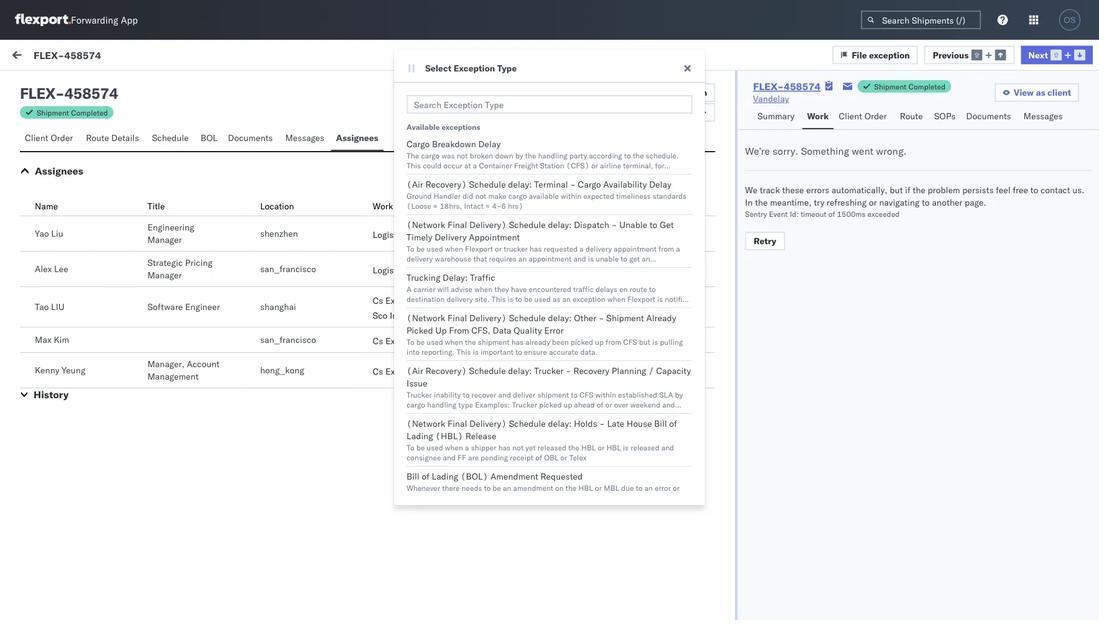 Task type: locate. For each thing, give the bounding box(es) containing it.
z
[[45, 136, 48, 144], [45, 248, 48, 256], [45, 304, 48, 312], [45, 360, 48, 368]]

documents right bol button
[[228, 132, 273, 143]]

export
[[545, 494, 566, 503]]

delay up broken
[[479, 139, 501, 150]]

1 horizontal spatial (0)
[[116, 79, 132, 90]]

resize handle column header for category
[[836, 104, 851, 621]]

pst
[[477, 145, 492, 155], [477, 201, 492, 211], [477, 257, 492, 267], [471, 313, 487, 323], [471, 369, 487, 379], [466, 424, 481, 435], [466, 480, 481, 491]]

of left obl at the bottom of the page
[[536, 453, 542, 462]]

but inside we track these errors automatically, but if the problem persists feel free to contact us. in the meantime, try refreshing or navigating to another page. sentry event id: timeout of 1500ms exceeded
[[890, 185, 903, 196]]

0 horizontal spatial sla
[[474, 264, 488, 273]]

1 horizontal spatial shipment
[[538, 390, 569, 400]]

release
[[466, 431, 497, 442]]

2 cs from the top
[[373, 336, 383, 347]]

0 horizontal spatial released
[[538, 443, 567, 452]]

shipment down accurate
[[538, 390, 569, 400]]

2 horizontal spatial from
[[659, 244, 674, 253]]

1 vertical spatial work
[[885, 108, 901, 117]]

have
[[511, 285, 527, 294]]

make
[[489, 191, 507, 201]]

2 (0) from the left
[[116, 79, 132, 90]]

flexport. image
[[15, 14, 71, 26]]

- down (cfs)
[[570, 179, 576, 190]]

cargo up hrs)
[[509, 191, 527, 201]]

appointment up carrier
[[407, 264, 450, 273]]

0 vertical spatial 20,
[[392, 145, 406, 155]]

1 vertical spatial sla
[[660, 390, 673, 400]]

0 horizontal spatial has
[[499, 443, 511, 452]]

the down cfs,
[[465, 337, 476, 347]]

1 am from the top
[[461, 145, 475, 155]]

1 ttt from the top
[[37, 156, 47, 167]]

cfs
[[623, 337, 637, 347], [580, 390, 594, 400], [522, 410, 536, 420]]

0 horizontal spatial client order button
[[20, 127, 81, 151]]

dec 8, 2026, 6:38 pm pst
[[375, 480, 481, 491]]

2 j z from the top
[[42, 248, 48, 256]]

1 vertical spatial exception
[[667, 87, 707, 98]]

1 logistics from the top
[[373, 229, 408, 240]]

dec up cs export sco import
[[375, 257, 390, 267]]

when
[[445, 244, 463, 253], [475, 285, 493, 294], [608, 294, 626, 304], [445, 337, 463, 347], [445, 443, 463, 452]]

1 vertical spatial route
[[86, 132, 109, 143]]

import inside button
[[92, 51, 118, 62]]

when down from
[[445, 337, 463, 347]]

down
[[495, 151, 514, 160]]

resize handle column header
[[354, 104, 369, 621], [595, 104, 610, 621], [836, 104, 851, 621], [1077, 104, 1092, 621]]

0 vertical spatial client order
[[839, 111, 887, 122]]

on down weekend
[[631, 410, 640, 420]]

assignees button down time
[[331, 127, 384, 151]]

2 = from the left
[[486, 201, 490, 211]]

2 delivery) from the top
[[470, 313, 507, 324]]

1 vertical spatial as
[[553, 294, 561, 304]]

1 vertical spatial handling
[[427, 400, 457, 410]]

0 vertical spatial client
[[839, 111, 863, 122]]

0 vertical spatial within
[[561, 191, 582, 201]]

0 horizontal spatial cargo
[[407, 139, 430, 150]]

carrier
[[414, 285, 436, 294]]

0 vertical spatial export
[[386, 295, 412, 306]]

or up requires
[[495, 244, 502, 253]]

2 20, from the top
[[392, 201, 406, 211]]

0 horizontal spatial shipment
[[37, 108, 69, 117]]

1 vertical spatial by
[[675, 390, 683, 400]]

delay
[[479, 139, 501, 150], [649, 179, 672, 190]]

1 export from the top
[[386, 295, 412, 306]]

track
[[760, 185, 780, 196]]

pst up cfs,
[[471, 313, 487, 323]]

6:47 up inability
[[435, 369, 454, 379]]

j z down max
[[42, 360, 48, 368]]

2 vertical spatial test
[[37, 380, 52, 391]]

order for the rightmost client order button
[[865, 111, 887, 122]]

available exceptions
[[407, 122, 480, 132]]

(0) inside button
[[55, 79, 71, 90]]

0 vertical spatial cargo
[[407, 139, 430, 150]]

route inside button
[[86, 132, 109, 143]]

(network up "picked"
[[407, 313, 446, 324]]

am right '12:35'
[[461, 201, 475, 211]]

2 dec 17, 2026, 6:47 pm pst from the top
[[375, 369, 487, 379]]

bill up whenever
[[407, 471, 420, 482]]

by inside bill of lading (bol) amendment requested whenever there needs to be an amendment on the hbl or mbl due to an error or request directly from client. resolved by export sco
[[535, 494, 543, 503]]

1 horizontal spatial within
[[561, 191, 582, 201]]

7 dec from the top
[[375, 480, 390, 491]]

sentry
[[745, 209, 767, 219]]

2 ttt from the top
[[37, 212, 47, 223]]

2 vertical spatial final
[[448, 419, 467, 429]]

messages for the right "messages" button
[[1024, 111, 1063, 122]]

documents
[[967, 111, 1012, 122], [228, 132, 273, 143]]

schedule button
[[147, 127, 196, 151]]

assignees button
[[331, 127, 384, 151], [35, 165, 83, 177]]

exceeded
[[868, 209, 900, 219]]

2 flex- 458574 from the top
[[857, 201, 915, 211]]

up inside (network final delivery) schedule delay: dispatch - unable to get timely delivery appointment to be used when flexport or trucker has requested a delivery appointment from a delivery warehouse that requires an appointment and is unable to get an appointment within sla trucking delay: traffic a carrier will advise when they have encountered traffic delays en route to destination delivery site. this is to be used as an exception when flexport is notified of this occurance impacting a shipment's final delivery date/time (network final delivery) schedule delay: other - shipment already picked up from cfs, data quality error to be used when the shipment has already been picked up from cfs but is pulling into reporting. this is important to ensure accurate data.
[[595, 337, 604, 347]]

0 vertical spatial shipment completed
[[875, 82, 946, 91]]

0 vertical spatial shipment
[[875, 82, 907, 91]]

deliver up 'weekend,'
[[513, 390, 536, 400]]

went
[[852, 145, 874, 157]]

2 j from the top
[[42, 248, 45, 256]]

1 vertical spatial 8,
[[392, 480, 401, 491]]

as right view
[[1036, 87, 1046, 98]]

0 vertical spatial flexport
[[465, 244, 493, 253]]

delivery)
[[470, 220, 507, 230], [470, 313, 507, 324], [470, 419, 507, 429]]

as up final
[[553, 294, 561, 304]]

messages for leftmost "messages" button
[[285, 132, 325, 143]]

2 to from the top
[[407, 337, 415, 347]]

0 vertical spatial messages
[[1024, 111, 1063, 122]]

(0) for internal (0)
[[116, 79, 132, 90]]

3 final from the top
[[448, 419, 467, 429]]

1 (air from the top
[[407, 179, 423, 190]]

recovery)
[[426, 179, 467, 190], [426, 366, 467, 377]]

3 export from the top
[[386, 366, 412, 377]]

shipment
[[478, 337, 510, 347], [538, 390, 569, 400]]

cfs up planning
[[623, 337, 637, 347]]

import inside cs export sco import
[[390, 310, 416, 321]]

1 (network from the top
[[407, 220, 446, 230]]

1 horizontal spatial route
[[900, 111, 923, 122]]

forwarding app
[[71, 14, 138, 26]]

route inside "button"
[[900, 111, 923, 122]]

software engineer
[[148, 302, 220, 313]]

handling up station
[[538, 151, 568, 160]]

Search Exception Type text field
[[407, 95, 693, 114]]

2 vertical spatial delivery)
[[470, 419, 507, 429]]

1 vertical spatial has
[[512, 337, 524, 347]]

client order for the left client order button
[[25, 132, 73, 143]]

import up "picked"
[[390, 310, 416, 321]]

2 (air from the top
[[407, 366, 423, 377]]

work inside button
[[807, 111, 829, 122]]

this down the
[[407, 161, 421, 170]]

1 horizontal spatial delay
[[649, 179, 672, 190]]

458574 down 'route' "button"
[[883, 145, 915, 155]]

as inside button
[[1036, 87, 1046, 98]]

within inside (network final delivery) schedule delay: dispatch - unable to get timely delivery appointment to be used when flexport or trucker has requested a delivery appointment from a delivery warehouse that requires an appointment and is unable to get an appointment within sla trucking delay: traffic a carrier will advise when they have encountered traffic delays en route to destination delivery site. this is to be used as an exception when flexport is notified of this occurance impacting a shipment's final delivery date/time (network final delivery) schedule delay: other - shipment already picked up from cfs, data quality error to be used when the shipment has already been picked up from cfs but is pulling into reporting. this is important to ensure accurate data.
[[451, 264, 472, 273]]

history button
[[34, 389, 69, 401]]

1 j z from the top
[[42, 136, 48, 144]]

requested
[[541, 471, 583, 482]]

trucking
[[407, 272, 441, 283]]

dec left (loose
[[375, 201, 390, 211]]

or down the according
[[592, 161, 598, 170]]

17,
[[392, 313, 406, 323], [392, 369, 406, 379]]

a inside (air recovery) schedule delay: trucker - recovery planning / capacity issue trucker inability to recover and deliver shipment to cfs within established sla by cargo handling type examples: trucker picked up ahead of or over weekend and didn't deliver until after weekend, cfs / trucker is not operational on sunday (network final delivery) schedule delay: holds -  late house bill of lading (hbl) release to be used when a shipper has not yet released the hbl or hbl is released and consignee and ff are pending receipt of obl or telex
[[465, 443, 469, 452]]

3 20, from the top
[[392, 257, 406, 267]]

3 resize handle column header from the left
[[836, 104, 851, 621]]

logistics manager down work responsibility
[[373, 229, 445, 240]]

sla down that
[[474, 264, 488, 273]]

1 horizontal spatial from
[[606, 337, 622, 347]]

unable
[[596, 254, 619, 263]]

the inside (air recovery) schedule delay: trucker - recovery planning / capacity issue trucker inability to recover and deliver shipment to cfs within established sla by cargo handling type examples: trucker picked up ahead of or over weekend and didn't deliver until after weekend, cfs / trucker is not operational on sunday (network final delivery) schedule delay: holds -  late house bill of lading (hbl) release to be used when a shipper has not yet released the hbl or hbl is released and consignee and ff are pending receipt of obl or telex
[[569, 443, 580, 452]]

/
[[649, 366, 654, 377], [538, 410, 542, 420]]

container
[[479, 161, 512, 170]]

0 vertical spatial 6:47
[[435, 313, 454, 323]]

2 logistics manager from the top
[[373, 265, 445, 276]]

holds
[[574, 419, 597, 429]]

final inside (air recovery) schedule delay: trucker - recovery planning / capacity issue trucker inability to recover and deliver shipment to cfs within established sla by cargo handling type examples: trucker picked up ahead of or over weekend and didn't deliver until after weekend, cfs / trucker is not operational on sunday (network final delivery) schedule delay: holds -  late house bill of lading (hbl) release to be used when a shipper has not yet released the hbl or hbl is released and consignee and ff are pending receipt of obl or telex
[[448, 419, 467, 429]]

j down max
[[42, 360, 45, 368]]

dec left whenever
[[375, 480, 390, 491]]

time
[[375, 108, 392, 117]]

trucker
[[504, 244, 528, 253], [544, 410, 568, 420]]

2 vertical spatial within
[[596, 390, 616, 400]]

2 test from the top
[[88, 247, 104, 257]]

advise
[[451, 285, 473, 294]]

airline
[[600, 161, 621, 170]]

telex
[[570, 453, 587, 462]]

3 delivery) from the top
[[470, 419, 507, 429]]

8, for dec 8, 2026, 6:39 pm pst
[[392, 424, 401, 435]]

in
[[745, 197, 753, 208]]

delivery) inside (air recovery) schedule delay: trucker - recovery planning / capacity issue trucker inability to recover and deliver shipment to cfs within established sla by cargo handling type examples: trucker picked up ahead of or over weekend and didn't deliver until after weekend, cfs / trucker is not operational on sunday (network final delivery) schedule delay: holds -  late house bill of lading (hbl) release to be used when a shipper has not yet released the hbl or hbl is released and consignee and ff are pending receipt of obl or telex
[[470, 419, 507, 429]]

to inside cargo breakdown delay the cargo was not broken down by the handling party according to the schedule. this could occur at a container freight station (cfs) or airline terminal, for example. (air recovery) schedule delay: terminal - cargo availability delay ground handler did not make cargo available within expected timeliness standards (loose = 18hrs, intact = 4-6 hrs)
[[624, 151, 631, 160]]

ttt for dec 20, 2026, 12:35 am pst
[[37, 212, 47, 223]]

2 recovery) from the top
[[426, 366, 467, 377]]

of right timeout
[[829, 209, 836, 219]]

yeung
[[62, 365, 85, 376]]

3 am from the top
[[461, 257, 475, 267]]

1 horizontal spatial but
[[890, 185, 903, 196]]

ttt for dec 20, 2026, 12:36 am pst
[[37, 156, 47, 167]]

work
[[36, 48, 68, 65], [885, 108, 901, 117]]

am up "delay:"
[[461, 257, 475, 267]]

retry button
[[745, 232, 785, 251]]

(air up the ground
[[407, 179, 423, 190]]

test down the kenny
[[37, 380, 52, 391]]

- inside cargo breakdown delay the cargo was not broken down by the handling party according to the schedule. this could occur at a container freight station (cfs) or airline terminal, for example. (air recovery) schedule delay: terminal - cargo availability delay ground handler did not make cargo available within expected timeliness standards (loose = 18hrs, intact = 4-6 hrs)
[[570, 179, 576, 190]]

2 resize handle column header from the left
[[595, 104, 610, 621]]

1 cs from the top
[[373, 295, 383, 306]]

1 horizontal spatial this
[[457, 347, 471, 357]]

on inside bill of lading (bol) amendment requested whenever there needs to be an amendment on the hbl or mbl due to an error or request directly from client. resolved by export sco
[[555, 484, 564, 493]]

3 to from the top
[[407, 443, 415, 452]]

recovery) inside cargo breakdown delay the cargo was not broken down by the handling party according to the schedule. this could occur at a container freight station (cfs) or airline terminal, for example. (air recovery) schedule delay: terminal - cargo availability delay ground handler did not make cargo available within expected timeliness standards (loose = 18hrs, intact = 4-6 hrs)
[[426, 179, 467, 190]]

1 flex- 458574 from the top
[[857, 145, 915, 155]]

1 horizontal spatial =
[[486, 201, 490, 211]]

am up at
[[461, 145, 475, 155]]

(0)
[[55, 79, 71, 90], [116, 79, 132, 90]]

the up telex
[[569, 443, 580, 452]]

cargo
[[407, 139, 430, 150], [578, 179, 601, 190]]

17, right sco
[[392, 313, 406, 323]]

manager,
[[148, 359, 185, 370]]

the up sco
[[566, 484, 577, 493]]

to up into
[[407, 337, 415, 347]]

1 horizontal spatial picked
[[571, 337, 593, 347]]

from inside bill of lading (bol) amendment requested whenever there needs to be an amendment on the hbl or mbl due to an error or request directly from client. resolved by export sco
[[461, 494, 477, 503]]

1 san_francisco from the top
[[260, 264, 316, 275]]

max
[[35, 335, 52, 345]]

jason-test zhao up lee
[[60, 247, 126, 257]]

1 (0) from the left
[[55, 79, 71, 90]]

4 jason- from the top
[[60, 359, 88, 369]]

1 horizontal spatial sla
[[660, 390, 673, 400]]

1 horizontal spatial client order
[[839, 111, 887, 122]]

1 vertical spatial 6:47
[[435, 369, 454, 379]]

are
[[468, 453, 479, 462]]

2 cs export from the top
[[373, 366, 412, 377]]

1 dec from the top
[[375, 145, 390, 155]]

bill right the 'house'
[[654, 419, 667, 429]]

shanghai
[[260, 302, 296, 313]]

- left unable
[[612, 220, 617, 230]]

logistics up 'a'
[[373, 265, 408, 276]]

0 vertical spatial test
[[37, 268, 52, 279]]

within down warehouse
[[451, 264, 472, 273]]

0 vertical spatial 8,
[[392, 424, 401, 435]]

been
[[552, 337, 569, 347]]

import work button
[[87, 40, 146, 73]]

0 horizontal spatial file exception
[[649, 87, 707, 98]]

0 horizontal spatial trucker
[[504, 244, 528, 253]]

1 8, from the top
[[392, 424, 401, 435]]

bill inside (air recovery) schedule delay: trucker - recovery planning / capacity issue trucker inability to recover and deliver shipment to cfs within established sla by cargo handling type examples: trucker picked up ahead of or over weekend and didn't deliver until after weekend, cfs / trucker is not operational on sunday (network final delivery) schedule delay: holds -  late house bill of lading (hbl) release to be used when a shipper has not yet released the hbl or hbl is released and consignee and ff are pending receipt of obl or telex
[[654, 419, 667, 429]]

0 vertical spatial san_francisco
[[260, 264, 316, 275]]

2 vertical spatial shipment
[[607, 313, 644, 324]]

up inside (air recovery) schedule delay: trucker - recovery planning / capacity issue trucker inability to recover and deliver shipment to cfs within established sla by cargo handling type examples: trucker picked up ahead of or over weekend and didn't deliver until after weekend, cfs / trucker is not operational on sunday (network final delivery) schedule delay: holds -  late house bill of lading (hbl) release to be used when a shipper has not yet released the hbl or hbl is released and consignee and ff are pending receipt of obl or telex
[[564, 400, 572, 410]]

2 horizontal spatial appointment
[[614, 244, 657, 253]]

0 vertical spatial shipment
[[478, 337, 510, 347]]

1 vertical spatial ttt
[[37, 212, 47, 223]]

0 horizontal spatial on
[[555, 484, 564, 493]]

work right related
[[885, 108, 901, 117]]

1 vertical spatial cfs
[[580, 390, 594, 400]]

2 dec from the top
[[375, 201, 390, 211]]

1 vertical spatial work
[[807, 111, 829, 122]]

delivery) up the release
[[470, 419, 507, 429]]

this
[[415, 304, 428, 314]]

0 vertical spatial flex- 458574
[[857, 145, 915, 155]]

but inside (network final delivery) schedule delay: dispatch - unable to get timely delivery appointment to be used when flexport or trucker has requested a delivery appointment from a delivery warehouse that requires an appointment and is unable to get an appointment within sla trucking delay: traffic a carrier will advise when they have encountered traffic delays en route to destination delivery site. this is to be used as an exception when flexport is notified of this occurance impacting a shipment's final delivery date/time (network final delivery) schedule delay: other - shipment already picked up from cfs, data quality error to be used when the shipment has already been picked up from cfs but is pulling into reporting. this is important to ensure accurate data.
[[639, 337, 651, 347]]

lading inside (air recovery) schedule delay: trucker - recovery planning / capacity issue trucker inability to recover and deliver shipment to cfs within established sla by cargo handling type examples: trucker picked up ahead of or over weekend and didn't deliver until after weekend, cfs / trucker is not operational on sunday (network final delivery) schedule delay: holds -  late house bill of lading (hbl) release to be used when a shipper has not yet released the hbl or hbl is released and consignee and ff are pending receipt of obl or telex
[[407, 431, 433, 442]]

4 test from the top
[[88, 359, 104, 369]]

work inside button
[[121, 51, 141, 62]]

type
[[459, 400, 473, 410]]

completed down flex - 458574
[[71, 108, 108, 117]]

cargo up could
[[421, 151, 440, 160]]

1 horizontal spatial client order button
[[834, 105, 895, 129]]

route for route details
[[86, 132, 109, 143]]

1 20, from the top
[[392, 145, 406, 155]]

1 vertical spatial assignees
[[35, 165, 83, 177]]

1 horizontal spatial deliver
[[513, 390, 536, 400]]

assignees down time
[[336, 132, 379, 143]]

0 horizontal spatial up
[[564, 400, 572, 410]]

client order button up went at the top right
[[834, 105, 895, 129]]

ff
[[458, 453, 466, 462]]

0 horizontal spatial shipment
[[478, 337, 510, 347]]

1 horizontal spatial work
[[373, 201, 393, 212]]

(0) right the external
[[55, 79, 71, 90]]

dec 8, 2026, 6:39 pm pst
[[375, 424, 481, 435]]

1 logistics manager from the top
[[373, 229, 445, 240]]

will
[[438, 285, 449, 294]]

client.
[[479, 494, 500, 503]]

the inside (network final delivery) schedule delay: dispatch - unable to get timely delivery appointment to be used when flexport or trucker has requested a delivery appointment from a delivery warehouse that requires an appointment and is unable to get an appointment within sla trucking delay: traffic a carrier will advise when they have encountered traffic delays en route to destination delivery site. this is to be used as an exception when flexport is notified of this occurance impacting a shipment's final delivery date/time (network final delivery) schedule delay: other - shipment already picked up from cfs, data quality error to be used when the shipment has already been picked up from cfs but is pulling into reporting. this is important to ensure accurate data.
[[465, 337, 476, 347]]

hbl inside bill of lading (bol) amendment requested whenever there needs to be an amendment on the hbl or mbl due to an error or request directly from client. resolved by export sco
[[579, 484, 593, 493]]

1 test from the top
[[37, 268, 52, 279]]

lading inside bill of lading (bol) amendment requested whenever there needs to be an amendment on the hbl or mbl due to an error or request directly from client. resolved by export sco
[[432, 471, 459, 482]]

0 vertical spatial (network
[[407, 220, 446, 230]]

458574 down if
[[883, 201, 915, 211]]

export down 'a'
[[386, 295, 412, 306]]

0 horizontal spatial this
[[407, 161, 421, 170]]

final
[[448, 220, 467, 230], [448, 313, 467, 324], [448, 419, 467, 429]]

en
[[620, 285, 628, 294]]

(network inside (air recovery) schedule delay: trucker - recovery planning / capacity issue trucker inability to recover and deliver shipment to cfs within established sla by cargo handling type examples: trucker picked up ahead of or over weekend and didn't deliver until after weekend, cfs / trucker is not operational on sunday (network final delivery) schedule delay: holds -  late house bill of lading (hbl) release to be used when a shipper has not yet released the hbl or hbl is released and consignee and ff are pending receipt of obl or telex
[[407, 419, 446, 429]]

1 horizontal spatial documents
[[967, 111, 1012, 122]]

retry
[[754, 236, 777, 247]]

when inside (air recovery) schedule delay: trucker - recovery planning / capacity issue trucker inability to recover and deliver shipment to cfs within established sla by cargo handling type examples: trucker picked up ahead of or over weekend and didn't deliver until after weekend, cfs / trucker is not operational on sunday (network final delivery) schedule delay: holds -  late house bill of lading (hbl) release to be used when a shipper has not yet released the hbl or hbl is released and consignee and ff are pending receipt of obl or telex
[[445, 443, 463, 452]]

used down encountered
[[535, 294, 551, 304]]

used up dec 20, 2026, 12:33 am pst
[[427, 244, 443, 253]]

get
[[630, 254, 640, 263]]

has left the requested
[[530, 244, 542, 253]]

already
[[647, 313, 677, 324]]

3 j z from the top
[[42, 304, 48, 312]]

0 vertical spatial documents
[[967, 111, 1012, 122]]

1 vertical spatial (air
[[407, 366, 423, 377]]

deliver
[[513, 390, 536, 400], [428, 410, 450, 420]]

a right the requested
[[580, 244, 584, 253]]

jason- right tao
[[60, 303, 88, 313]]

3 (network from the top
[[407, 419, 446, 429]]

up left ahead
[[564, 400, 572, 410]]

forwarding app link
[[15, 14, 138, 26]]

2 (network from the top
[[407, 313, 446, 324]]

2 horizontal spatial by
[[675, 390, 683, 400]]

3 z from the top
[[45, 304, 48, 312]]

1 = from the left
[[433, 201, 438, 211]]

0 horizontal spatial as
[[553, 294, 561, 304]]

picked
[[407, 325, 433, 336]]

meantime,
[[770, 197, 812, 208]]

flex- 458574 for dec 20, 2026, 12:35 am pst
[[857, 201, 915, 211]]

when up warehouse
[[445, 244, 463, 253]]

select exception type
[[425, 63, 517, 74]]

j down message
[[42, 136, 45, 144]]

1 horizontal spatial file exception
[[852, 49, 910, 60]]

free
[[1013, 185, 1029, 196]]

1 horizontal spatial bill
[[654, 419, 667, 429]]

san_francisco up hong_kong
[[260, 335, 316, 345]]

1 delivery) from the top
[[470, 220, 507, 230]]

(0) inside button
[[116, 79, 132, 90]]

0 horizontal spatial messages button
[[280, 127, 331, 151]]

trucker down issue
[[407, 390, 432, 400]]

lee
[[54, 264, 68, 275]]

exception inside (network final delivery) schedule delay: dispatch - unable to get timely delivery appointment to be used when flexport or trucker has requested a delivery appointment from a delivery warehouse that requires an appointment and is unable to get an appointment within sla trucking delay: traffic a carrier will advise when they have encountered traffic delays en route to destination delivery site. this is to be used as an exception when flexport is notified of this occurance impacting a shipment's final delivery date/time (network final delivery) schedule delay: other - shipment already picked up from cfs, data quality error to be used when the shipment has already been picked up from cfs but is pulling into reporting. this is important to ensure accurate data.
[[573, 294, 606, 304]]

flex- 458574 for dec 20, 2026, 12:36 am pst
[[857, 145, 915, 155]]

or inside cargo breakdown delay the cargo was not broken down by the handling party according to the schedule. this could occur at a container freight station (cfs) or airline terminal, for example. (air recovery) schedule delay: terminal - cargo availability delay ground handler did not make cargo available within expected timeliness standards (loose = 18hrs, intact = 4-6 hrs)
[[592, 161, 598, 170]]

0 horizontal spatial from
[[461, 494, 477, 503]]

2 test from the top
[[37, 324, 52, 335]]

(network
[[407, 220, 446, 230], [407, 313, 446, 324], [407, 419, 446, 429]]

1 vertical spatial bill
[[407, 471, 420, 482]]

be up shipment's
[[524, 294, 533, 304]]

schedule inside button
[[152, 132, 189, 143]]

route details button
[[81, 127, 147, 151]]

1 6:47 from the top
[[435, 313, 454, 323]]

2 horizontal spatial cfs
[[623, 337, 637, 347]]

0 vertical spatial to
[[407, 244, 415, 253]]

5 dec from the top
[[375, 369, 390, 379]]

1 released from the left
[[538, 443, 567, 452]]

1 resize handle column header from the left
[[354, 104, 369, 621]]

1 cs export from the top
[[373, 336, 412, 347]]

1 vertical spatial up
[[564, 400, 572, 410]]

schedule inside cargo breakdown delay the cargo was not broken down by the handling party according to the schedule. this could occur at a container freight station (cfs) or airline terminal, for example. (air recovery) schedule delay: terminal - cargo availability delay ground handler did not make cargo available within expected timeliness standards (loose = 18hrs, intact = 4-6 hrs)
[[469, 179, 506, 190]]

0 vertical spatial cs
[[373, 295, 383, 306]]

and down the requested
[[574, 254, 586, 263]]

upload document
[[481, 87, 556, 98]]

2 released from the left
[[631, 443, 660, 452]]

0 vertical spatial logistics manager
[[373, 229, 445, 240]]

route details
[[86, 132, 139, 143]]

event
[[769, 209, 788, 219]]

0 horizontal spatial picked
[[539, 400, 562, 410]]

0 vertical spatial 17,
[[392, 313, 406, 323]]

1 vertical spatial assignees button
[[35, 165, 83, 177]]

1 jason- from the top
[[60, 135, 88, 146]]

flex
[[20, 84, 55, 103]]

hbl up telex
[[582, 443, 596, 452]]

4 resize handle column header from the left
[[1077, 104, 1092, 621]]

or inside (network final delivery) schedule delay: dispatch - unable to get timely delivery appointment to be used when flexport or trucker has requested a delivery appointment from a delivery warehouse that requires an appointment and is unable to get an appointment within sla trucking delay: traffic a carrier will advise when they have encountered traffic delays en route to destination delivery site. this is to be used as an exception when flexport is notified of this occurance impacting a shipment's final delivery date/time (network final delivery) schedule delay: other - shipment already picked up from cfs, data quality error to be used when the shipment has already been picked up from cfs but is pulling into reporting. this is important to ensure accurate data.
[[495, 244, 502, 253]]

has down quality
[[512, 337, 524, 347]]

picked left ahead
[[539, 400, 562, 410]]

responsibility
[[396, 201, 451, 212]]

0 horizontal spatial order
[[51, 132, 73, 143]]

according
[[589, 151, 623, 160]]

1 17, from the top
[[392, 313, 406, 323]]

or inside we track these errors automatically, but if the problem persists feel free to contact us. in the meantime, try refreshing or navigating to another page. sentry event id: timeout of 1500ms exceeded
[[869, 197, 877, 208]]

has up pending
[[499, 443, 511, 452]]

this inside cargo breakdown delay the cargo was not broken down by the handling party according to the schedule. this could occur at a container freight station (cfs) or airline terminal, for example. (air recovery) schedule delay: terminal - cargo availability delay ground handler did not make cargo available within expected timeliness standards (loose = 18hrs, intact = 4-6 hrs)
[[407, 161, 421, 170]]

id:
[[790, 209, 799, 219]]

pending
[[481, 453, 508, 462]]

from up planning
[[606, 337, 622, 347]]

0 horizontal spatial work
[[36, 48, 68, 65]]

2 vertical spatial (network
[[407, 419, 446, 429]]

1 vertical spatial am
[[461, 201, 475, 211]]

used inside (air recovery) schedule delay: trucker - recovery planning / capacity issue trucker inability to recover and deliver shipment to cfs within established sla by cargo handling type examples: trucker picked up ahead of or over weekend and didn't deliver until after weekend, cfs / trucker is not operational on sunday (network final delivery) schedule delay: holds -  late house bill of lading (hbl) release to be used when a shipper has not yet released the hbl or hbl is released and consignee and ff are pending receipt of obl or telex
[[427, 443, 443, 452]]

3 zhao from the top
[[107, 303, 126, 313]]

3 dec from the top
[[375, 257, 390, 267]]

Search Shipments (/) text field
[[861, 11, 981, 29]]

am for 12:36
[[461, 145, 475, 155]]

until
[[452, 410, 468, 420]]

navigating
[[880, 197, 920, 208]]

as inside (network final delivery) schedule delay: dispatch - unable to get timely delivery appointment to be used when flexport or trucker has requested a delivery appointment from a delivery warehouse that requires an appointment and is unable to get an appointment within sla trucking delay: traffic a carrier will advise when they have encountered traffic delays en route to destination delivery site. this is to be used as an exception when flexport is notified of this occurance impacting a shipment's final delivery date/time (network final delivery) schedule delay: other - shipment already picked up from cfs, data quality error to be used when the shipment has already been picked up from cfs but is pulling into reporting. this is important to ensure accurate data.
[[553, 294, 561, 304]]

0 vertical spatial sla
[[474, 264, 488, 273]]

1 horizontal spatial assignees button
[[331, 127, 384, 151]]

delay up standards
[[649, 179, 672, 190]]

handling inside cargo breakdown delay the cargo was not broken down by the handling party according to the schedule. this could occur at a container freight station (cfs) or airline terminal, for example. (air recovery) schedule delay: terminal - cargo availability delay ground handler did not make cargo available within expected timeliness standards (loose = 18hrs, intact = 4-6 hrs)
[[538, 151, 568, 160]]

file
[[852, 49, 867, 60], [649, 87, 665, 98]]

8, left 6:39
[[392, 424, 401, 435]]

j left liu
[[42, 304, 45, 312]]

2 8, from the top
[[392, 480, 401, 491]]

20, for dec 20, 2026, 12:35 am pst
[[392, 201, 406, 211]]

picked inside (air recovery) schedule delay: trucker - recovery planning / capacity issue trucker inability to recover and deliver shipment to cfs within established sla by cargo handling type examples: trucker picked up ahead of or over weekend and didn't deliver until after weekend, cfs / trucker is not operational on sunday (network final delivery) schedule delay: holds -  late house bill of lading (hbl) release to be used when a shipper has not yet released the hbl or hbl is released and consignee and ff are pending receipt of obl or telex
[[539, 400, 562, 410]]

3 test from the top
[[88, 303, 104, 313]]

party
[[570, 151, 587, 160]]

4 z from the top
[[45, 360, 48, 368]]

is
[[588, 254, 594, 263], [508, 294, 514, 304], [658, 294, 663, 304], [653, 337, 658, 347], [473, 347, 479, 357], [570, 410, 576, 420], [623, 443, 629, 452]]

receipt
[[510, 453, 534, 462]]

quality
[[514, 325, 542, 336]]

client order
[[839, 111, 887, 122], [25, 132, 73, 143]]

these
[[782, 185, 804, 196]]

on inside (air recovery) schedule delay: trucker - recovery planning / capacity issue trucker inability to recover and deliver shipment to cfs within established sla by cargo handling type examples: trucker picked up ahead of or over weekend and didn't deliver until after weekend, cfs / trucker is not operational on sunday (network final delivery) schedule delay: holds -  late house bill of lading (hbl) release to be used when a shipper has not yet released the hbl or hbl is released and consignee and ff are pending receipt of obl or telex
[[631, 410, 640, 420]]

of left the this
[[407, 304, 413, 314]]

logistics down work responsibility
[[373, 229, 408, 240]]

2 6:47 from the top
[[435, 369, 454, 379]]

2 am from the top
[[461, 201, 475, 211]]

resize handle column header for time
[[595, 104, 610, 621]]

1 horizontal spatial appointment
[[529, 254, 572, 263]]

0 vertical spatial up
[[595, 337, 604, 347]]

ground
[[407, 191, 432, 201]]

handler
[[434, 191, 461, 201]]

schedule down important
[[469, 366, 506, 377]]

recovery) up handler
[[426, 179, 467, 190]]

flexport
[[465, 244, 493, 253], [628, 294, 656, 304]]

j
[[42, 136, 45, 144], [42, 248, 45, 256], [42, 304, 45, 312], [42, 360, 45, 368]]

flex- up vandelay
[[754, 80, 784, 93]]

1 recovery) from the top
[[426, 179, 467, 190]]



Task type: describe. For each thing, give the bounding box(es) containing it.
max kim
[[35, 335, 69, 345]]

- left late
[[600, 419, 605, 429]]

6 dec from the top
[[375, 424, 390, 435]]

client for the left client order button
[[25, 132, 48, 143]]

warehouse
[[435, 254, 472, 263]]

when up the site.
[[475, 285, 493, 294]]

an down amendment
[[503, 484, 512, 493]]

pst left the 6
[[477, 201, 492, 211]]

try
[[814, 197, 825, 208]]

work for my
[[36, 48, 68, 65]]

1 z from the top
[[45, 136, 48, 144]]

pst up recover at the left bottom
[[471, 369, 487, 379]]

18hrs,
[[440, 201, 462, 211]]

(air inside (air recovery) schedule delay: trucker - recovery planning / capacity issue trucker inability to recover and deliver shipment to cfs within established sla by cargo handling type examples: trucker picked up ahead of or over weekend and didn't deliver until after weekend, cfs / trucker is not operational on sunday (network final delivery) schedule delay: holds -  late house bill of lading (hbl) release to be used when a shipper has not yet released the hbl or hbl is released and consignee and ff are pending receipt of obl or telex
[[407, 366, 423, 377]]

upload document button
[[472, 83, 625, 102]]

0 horizontal spatial shipment completed
[[37, 108, 108, 117]]

- right recovery
[[616, 369, 621, 379]]

recover
[[472, 390, 497, 400]]

2 logistics from the top
[[373, 265, 408, 276]]

4 j from the top
[[42, 360, 45, 368]]

when down en
[[608, 294, 626, 304]]

is left notified
[[658, 294, 663, 304]]

recovery) inside (air recovery) schedule delay: trucker - recovery planning / capacity issue trucker inability to recover and deliver shipment to cfs within established sla by cargo handling type examples: trucker picked up ahead of or over weekend and didn't deliver until after weekend, cfs / trucker is not operational on sunday (network final delivery) schedule delay: holds -  late house bill of lading (hbl) release to be used when a shipper has not yet released the hbl or hbl is released and consignee and ff are pending receipt of obl or telex
[[426, 366, 467, 377]]

from
[[449, 325, 469, 336]]

to left another on the right top of page
[[922, 197, 930, 208]]

or right error
[[673, 484, 680, 493]]

exceptions
[[442, 122, 480, 132]]

1 vertical spatial from
[[606, 337, 622, 347]]

2 export from the top
[[386, 336, 412, 347]]

could
[[423, 161, 442, 170]]

schedule down hrs)
[[509, 220, 546, 230]]

1 horizontal spatial /
[[649, 366, 654, 377]]

0 horizontal spatial /
[[538, 410, 542, 420]]

shipment inside (network final delivery) schedule delay: dispatch - unable to get timely delivery appointment to be used when flexport or trucker has requested a delivery appointment from a delivery warehouse that requires an appointment and is unable to get an appointment within sla trucking delay: traffic a carrier will advise when they have encountered traffic delays en route to destination delivery site. this is to be used as an exception when flexport is notified of this occurance impacting a shipment's final delivery date/time (network final delivery) schedule delay: other - shipment already picked up from cfs, data quality error to be used when the shipment has already been picked up from cfs but is pulling into reporting. this is important to ensure accurate data.
[[478, 337, 510, 347]]

site.
[[475, 294, 490, 304]]

my work
[[12, 48, 68, 65]]

to down have
[[516, 294, 522, 304]]

1 horizontal spatial has
[[512, 337, 524, 347]]

schedule up quality
[[509, 313, 546, 324]]

has inside (air recovery) schedule delay: trucker - recovery planning / capacity issue trucker inability to recover and deliver shipment to cfs within established sla by cargo handling type examples: trucker picked up ahead of or over weekend and didn't deliver until after weekend, cfs / trucker is not operational on sunday (network final delivery) schedule delay: holds -  late house bill of lading (hbl) release to be used when a shipper has not yet released the hbl or hbl is released and consignee and ff are pending receipt of obl or telex
[[499, 443, 511, 452]]

work for work responsibility
[[373, 201, 393, 212]]

sla inside (air recovery) schedule delay: trucker - recovery planning / capacity issue trucker inability to recover and deliver shipment to cfs within established sla by cargo handling type examples: trucker picked up ahead of or over weekend and didn't deliver until after weekend, cfs / trucker is not operational on sunday (network final delivery) schedule delay: holds -  late house bill of lading (hbl) release to be used when a shipper has not yet released the hbl or hbl is released and consignee and ff are pending receipt of obl or telex
[[660, 390, 673, 400]]

to left ensure
[[516, 347, 522, 357]]

pst down after
[[466, 424, 481, 435]]

the right in
[[755, 197, 768, 208]]

due
[[622, 484, 634, 493]]

- down en
[[616, 313, 621, 323]]

standards
[[653, 191, 687, 201]]

0 vertical spatial assignees button
[[331, 127, 384, 151]]

feel
[[996, 185, 1011, 196]]

2 vertical spatial trucker
[[512, 400, 537, 410]]

2 final from the top
[[448, 313, 467, 324]]

delay:
[[443, 272, 468, 283]]

20, for dec 20, 2026, 12:33 am pst
[[392, 257, 406, 267]]

is down ahead
[[570, 410, 576, 420]]

work button
[[802, 105, 834, 129]]

0 vertical spatial deliver
[[513, 390, 536, 400]]

- down operational
[[616, 424, 621, 435]]

is left pulling
[[653, 337, 658, 347]]

0 vertical spatial trucker
[[534, 366, 564, 377]]

458574 up internal on the left top
[[64, 49, 101, 61]]

an right get
[[642, 254, 650, 263]]

flex- down related
[[857, 145, 883, 155]]

to inside (air recovery) schedule delay: trucker - recovery planning / capacity issue trucker inability to recover and deliver shipment to cfs within established sla by cargo handling type examples: trucker picked up ahead of or over weekend and didn't deliver until after weekend, cfs / trucker is not operational on sunday (network final delivery) schedule delay: holds -  late house bill of lading (hbl) release to be used when a shipper has not yet released the hbl or hbl is released and consignee and ff are pending receipt of obl or telex
[[407, 443, 415, 452]]

shipment inside (network final delivery) schedule delay: dispatch - unable to get timely delivery appointment to be used when flexport or trucker has requested a delivery appointment from a delivery warehouse that requires an appointment and is unable to get an appointment within sla trucking delay: traffic a carrier will advise when they have encountered traffic delays en route to destination delivery site. this is to be used as an exception when flexport is notified of this occurance impacting a shipment's final delivery date/time (network final delivery) schedule delay: other - shipment already picked up from cfs, data quality error to be used when the shipment has already been picked up from cfs but is pulling into reporting. this is important to ensure accurate data.
[[607, 313, 644, 324]]

account
[[187, 359, 220, 370]]

directly
[[434, 494, 460, 503]]

1 vertical spatial cargo
[[509, 191, 527, 201]]

client order for the rightmost client order button
[[839, 111, 887, 122]]

1 horizontal spatial file
[[852, 49, 867, 60]]

0 horizontal spatial documents button
[[223, 127, 280, 151]]

resize handle column header for related work item/shipment
[[1077, 104, 1092, 621]]

1 horizontal spatial flex-458574
[[754, 80, 821, 93]]

is down have
[[508, 294, 514, 304]]

occurance
[[430, 304, 465, 314]]

- left get
[[616, 257, 621, 267]]

to up client.
[[484, 484, 491, 493]]

title
[[148, 201, 165, 212]]

pm up inability
[[456, 369, 469, 379]]

by inside (air recovery) schedule delay: trucker - recovery planning / capacity issue trucker inability to recover and deliver shipment to cfs within established sla by cargo handling type examples: trucker picked up ahead of or over weekend and didn't deliver until after weekend, cfs / trucker is not operational on sunday (network final delivery) schedule delay: holds -  late house bill of lading (hbl) release to be used when a shipper has not yet released the hbl or hbl is released and consignee and ff are pending receipt of obl or telex
[[675, 390, 683, 400]]

the up terminal,
[[633, 151, 644, 160]]

automatically,
[[832, 185, 888, 196]]

or down operational
[[598, 443, 605, 452]]

delivery up trucking
[[407, 254, 433, 263]]

1 horizontal spatial messages button
[[1019, 105, 1070, 129]]

1 to from the top
[[407, 244, 415, 253]]

3 cs from the top
[[373, 366, 383, 377]]

1 test from the top
[[88, 135, 104, 146]]

already
[[526, 337, 550, 347]]

is left important
[[473, 347, 479, 357]]

the up the freight
[[525, 151, 536, 160]]

0 horizontal spatial assignees button
[[35, 165, 83, 177]]

delays
[[596, 285, 618, 294]]

document
[[513, 87, 556, 98]]

an down encountered
[[563, 294, 571, 304]]

operational
[[591, 410, 629, 420]]

1 vertical spatial appointment
[[529, 254, 572, 263]]

tao liu
[[35, 302, 65, 313]]

shenzhen
[[260, 228, 298, 239]]

pm up directly
[[451, 480, 464, 491]]

1 horizontal spatial completed
[[909, 82, 946, 91]]

route for route
[[900, 111, 923, 122]]

issue
[[407, 378, 428, 389]]

by inside cargo breakdown delay the cargo was not broken down by the handling party according to the schedule. this could occur at a container freight station (cfs) or airline terminal, for example. (air recovery) schedule delay: terminal - cargo availability delay ground handler did not make cargo available within expected timeliness standards (loose = 18hrs, intact = 4-6 hrs)
[[516, 151, 523, 160]]

- up message
[[55, 84, 64, 103]]

requires
[[489, 254, 517, 263]]

0 vertical spatial cargo
[[421, 151, 440, 160]]

problem
[[928, 185, 961, 196]]

order for the left client order button
[[51, 132, 73, 143]]

0 vertical spatial file exception
[[852, 49, 910, 60]]

previous
[[933, 49, 969, 60]]

be inside bill of lading (bol) amendment requested whenever there needs to be an amendment on the hbl or mbl due to an error or request directly from client. resolved by export sco
[[493, 484, 501, 493]]

cfs inside (network final delivery) schedule delay: dispatch - unable to get timely delivery appointment to be used when flexport or trucker has requested a delivery appointment from a delivery warehouse that requires an appointment and is unable to get an appointment within sla trucking delay: traffic a carrier will advise when they have encountered traffic delays en route to destination delivery site. this is to be used as an exception when flexport is notified of this occurance impacting a shipment's final delivery date/time (network final delivery) schedule delay: other - shipment already picked up from cfs, data quality error to be used when the shipment has already been picked up from cfs but is pulling into reporting. this is important to ensure accurate data.
[[623, 337, 637, 347]]

3 jason-test zhao from the top
[[60, 303, 126, 313]]

pst up client.
[[466, 480, 481, 491]]

to right "due" on the bottom of the page
[[636, 484, 643, 493]]

from for dispatch
[[659, 244, 674, 253]]

of inside bill of lading (bol) amendment requested whenever there needs to be an amendment on the hbl or mbl due to an error or request directly from client. resolved by export sco
[[422, 471, 430, 482]]

3 jason- from the top
[[60, 303, 88, 313]]

view
[[1014, 87, 1034, 98]]

4 j z from the top
[[42, 360, 48, 368]]

a inside cargo breakdown delay the cargo was not broken down by the handling party according to the schedule. this could occur at a container freight station (cfs) or airline terminal, for example. (air recovery) schedule delay: terminal - cargo availability delay ground handler did not make cargo available within expected timeliness standards (loose = 18hrs, intact = 4-6 hrs)
[[473, 161, 477, 170]]

flex- down automatically,
[[857, 201, 883, 211]]

0 vertical spatial appointment
[[614, 244, 657, 253]]

used up the reporting.
[[427, 337, 443, 347]]

hbl down late
[[607, 443, 621, 452]]

1 horizontal spatial documents button
[[962, 105, 1019, 129]]

picked inside (network final delivery) schedule delay: dispatch - unable to get timely delivery appointment to be used when flexport or trucker has requested a delivery appointment from a delivery warehouse that requires an appointment and is unable to get an appointment within sla trucking delay: traffic a carrier will advise when they have encountered traffic delays en route to destination delivery site. this is to be used as an exception when flexport is notified of this occurance impacting a shipment's final delivery date/time (network final delivery) schedule delay: other - shipment already picked up from cfs, data quality error to be used when the shipment has already been picked up from cfs but is pulling into reporting. this is important to ensure accurate data.
[[571, 337, 593, 347]]

- right expected
[[616, 201, 621, 211]]

0 vertical spatial exception
[[870, 49, 910, 60]]

2 zhao from the top
[[107, 247, 126, 257]]

0 horizontal spatial assignees
[[35, 165, 83, 177]]

am for 12:33
[[461, 257, 475, 267]]

1 vertical spatial deliver
[[428, 410, 450, 420]]

(air inside cargo breakdown delay the cargo was not broken down by the handling party according to the schedule. this could occur at a container freight station (cfs) or airline terminal, for example. (air recovery) schedule delay: terminal - cargo availability delay ground handler did not make cargo available within expected timeliness standards (loose = 18hrs, intact = 4-6 hrs)
[[407, 179, 423, 190]]

schedule up yet at the left of the page
[[509, 419, 546, 429]]

after
[[469, 410, 485, 420]]

bill of lading (bol) amendment requested whenever there needs to be an amendment on the hbl or mbl due to an error or request directly from client. resolved by export sco
[[407, 471, 680, 503]]

error
[[544, 325, 564, 336]]

2 san_francisco from the top
[[260, 335, 316, 345]]

to right route
[[649, 285, 656, 294]]

encountered
[[529, 285, 572, 294]]

delay: up the requested
[[548, 220, 572, 230]]

pm down until on the left bottom of page
[[451, 424, 464, 435]]

work for related
[[885, 108, 901, 117]]

or right obl at the bottom of the page
[[561, 453, 568, 462]]

established
[[618, 390, 658, 400]]

be down "picked"
[[417, 337, 425, 347]]

not down ahead
[[578, 410, 589, 420]]

and inside (network final delivery) schedule delay: dispatch - unable to get timely delivery appointment to be used when flexport or trucker has requested a delivery appointment from a delivery warehouse that requires an appointment and is unable to get an appointment within sla trucking delay: traffic a carrier will advise when they have encountered traffic delays en route to destination delivery site. this is to be used as an exception when flexport is notified of this occurance impacting a shipment's final delivery date/time (network final delivery) schedule delay: other - shipment already picked up from cfs, data quality error to be used when the shipment has already been picked up from cfs but is pulling into reporting. this is important to ensure accurate data.
[[574, 254, 586, 263]]

2 vertical spatial this
[[457, 347, 471, 357]]

data
[[493, 325, 512, 336]]

or up operational
[[606, 400, 613, 410]]

upload
[[481, 87, 510, 98]]

not up receipt
[[513, 443, 524, 452]]

we track these errors automatically, but if the problem persists feel free to contact us. in the meantime, try refreshing or navigating to another page. sentry event id: timeout of 1500ms exceeded
[[745, 185, 1085, 219]]

app
[[121, 14, 138, 26]]

shipment inside (air recovery) schedule delay: trucker - recovery planning / capacity issue trucker inability to recover and deliver shipment to cfs within established sla by cargo handling type examples: trucker picked up ahead of or over weekend and didn't deliver until after weekend, cfs / trucker is not operational on sunday (network final delivery) schedule delay: holds -  late house bill of lading (hbl) release to be used when a shipper has not yet released the hbl or hbl is released and consignee and ff are pending receipt of obl or telex
[[538, 390, 569, 400]]

1 horizontal spatial exception
[[667, 87, 707, 98]]

hong_kong
[[260, 365, 304, 376]]

2 jason-test zhao from the top
[[60, 247, 126, 257]]

inability
[[434, 390, 461, 400]]

a up notified
[[676, 244, 680, 253]]

to up type
[[463, 390, 470, 400]]

458574 up vandelay
[[784, 80, 821, 93]]

to left 'get'
[[650, 220, 658, 230]]

within inside cargo breakdown delay the cargo was not broken down by the handling party according to the schedule. this could occur at a container freight station (cfs) or airline terminal, for example. (air recovery) schedule delay: terminal - cargo availability delay ground handler did not make cargo available within expected timeliness standards (loose = 18hrs, intact = 4-6 hrs)
[[561, 191, 582, 201]]

if
[[906, 185, 911, 196]]

handling inside (air recovery) schedule delay: trucker - recovery planning / capacity issue trucker inability to recover and deliver shipment to cfs within established sla by cargo handling type examples: trucker picked up ahead of or over weekend and didn't deliver until after weekend, cfs / trucker is not operational on sunday (network final delivery) schedule delay: holds -  late house bill of lading (hbl) release to be used when a shipper has not yet released the hbl or hbl is released and consignee and ff are pending receipt of obl or telex
[[427, 400, 457, 410]]

other
[[574, 313, 597, 324]]

at
[[465, 161, 471, 170]]

occur
[[444, 161, 463, 170]]

and up "sunday"
[[663, 400, 675, 410]]

manager inside "strategic pricing manager"
[[148, 270, 182, 281]]

os button
[[1056, 6, 1085, 34]]

delivery down 'advise'
[[447, 294, 473, 304]]

alex lee
[[35, 264, 68, 275]]

1 vertical spatial cargo
[[578, 179, 601, 190]]

delivery up unable at the right
[[586, 244, 612, 253]]

is left unable at the right
[[588, 254, 594, 263]]

of right "sunday"
[[670, 419, 677, 429]]

2 17, from the top
[[392, 369, 406, 379]]

the right if
[[913, 185, 926, 196]]

from for requested
[[461, 494, 477, 503]]

client
[[1048, 87, 1072, 98]]

external (0) button
[[15, 73, 78, 98]]

internal (0)
[[83, 79, 132, 90]]

sco
[[568, 494, 583, 503]]

bill inside bill of lading (bol) amendment requested whenever there needs to be an amendment on the hbl or mbl due to an error or request directly from client. resolved by export sco
[[407, 471, 420, 482]]

to up ahead
[[571, 390, 578, 400]]

0 vertical spatial flex-458574
[[34, 49, 101, 61]]

1 final from the top
[[448, 220, 467, 230]]

6:38
[[429, 480, 448, 491]]

contact
[[1041, 185, 1071, 196]]

458574 up message
[[64, 84, 118, 103]]

trucker inside (network final delivery) schedule delay: dispatch - unable to get timely delivery appointment to be used when flexport or trucker has requested a delivery appointment from a delivery warehouse that requires an appointment and is unable to get an appointment within sla trucking delay: traffic a carrier will advise when they have encountered traffic delays en route to destination delivery site. this is to be used as an exception when flexport is notified of this occurance impacting a shipment's final delivery date/time (network final delivery) schedule delay: other - shipment already picked up from cfs, data quality error to be used when the shipment has already been picked up from cfs but is pulling into reporting. this is important to ensure accurate data.
[[504, 244, 528, 253]]

manager up dec 20, 2026, 12:33 am pst
[[410, 229, 445, 240]]

- up the airline
[[616, 145, 621, 155]]

of inside (network final delivery) schedule delay: dispatch - unable to get timely delivery appointment to be used when flexport or trucker has requested a delivery appointment from a delivery warehouse that requires an appointment and is unable to get an appointment within sla trucking delay: traffic a carrier will advise when they have encountered traffic delays en route to destination delivery site. this is to be used as an exception when flexport is notified of this occurance impacting a shipment's final delivery date/time (network final delivery) schedule delay: other - shipment already picked up from cfs, data quality error to be used when the shipment has already been picked up from cfs but is pulling into reporting. this is important to ensure accurate data.
[[407, 304, 413, 314]]

1 vertical spatial completed
[[71, 108, 108, 117]]

1 dec 17, 2026, 6:47 pm pst from the top
[[375, 313, 487, 323]]

8, for dec 8, 2026, 6:38 pm pst
[[392, 480, 401, 491]]

1 vertical spatial trucker
[[407, 390, 432, 400]]

is down late
[[623, 443, 629, 452]]

1 vertical spatial shipment
[[37, 108, 69, 117]]

3 test from the top
[[37, 380, 52, 391]]

flex-458574 link
[[754, 80, 821, 93]]

manager up carrier
[[410, 265, 445, 276]]

be inside (air recovery) schedule delay: trucker - recovery planning / capacity issue trucker inability to recover and deliver shipment to cfs within established sla by cargo handling type examples: trucker picked up ahead of or over weekend and didn't deliver until after weekend, cfs / trucker is not operational on sunday (network final delivery) schedule delay: holds -  late house bill of lading (hbl) release to be used when a shipper has not yet released the hbl or hbl is released and consignee and ff are pending receipt of obl or telex
[[417, 443, 425, 452]]

be down timely
[[417, 244, 425, 253]]

1 j from the top
[[42, 136, 45, 144]]

am for 12:35
[[461, 201, 475, 211]]

1 zhao from the top
[[107, 135, 126, 146]]

cargo inside (air recovery) schedule delay: trucker - recovery planning / capacity issue trucker inability to recover and deliver shipment to cfs within established sla by cargo handling type examples: trucker picked up ahead of or over weekend and didn't deliver until after weekend, cfs / trucker is not operational on sunday (network final delivery) schedule delay: holds -  late house bill of lading (hbl) release to be used when a shipper has not yet released the hbl or hbl is released and consignee and ff are pending receipt of obl or telex
[[407, 400, 425, 410]]

flex- right my
[[34, 49, 64, 61]]

not up at
[[457, 151, 468, 160]]

pm up from
[[456, 313, 469, 323]]

tao
[[35, 302, 49, 313]]

work for work button at the top of page
[[807, 111, 829, 122]]

2 vertical spatial cfs
[[522, 410, 536, 420]]

1 horizontal spatial shipment completed
[[875, 82, 946, 91]]

or left mbl
[[595, 484, 602, 493]]

trucker inside (air recovery) schedule delay: trucker - recovery planning / capacity issue trucker inability to recover and deliver shipment to cfs within established sla by cargo handling type examples: trucker picked up ahead of or over weekend and didn't deliver until after weekend, cfs / trucker is not operational on sunday (network final delivery) schedule delay: holds -  late house bill of lading (hbl) release to be used when a shipper has not yet released the hbl or hbl is released and consignee and ff are pending receipt of obl or telex
[[544, 410, 568, 420]]

1 vertical spatial delay
[[649, 179, 672, 190]]

4 jason-test zhao from the top
[[60, 359, 126, 369]]

cfs,
[[472, 325, 491, 336]]

1 horizontal spatial cfs
[[580, 390, 594, 400]]

delivery down traffic
[[564, 304, 590, 314]]

cs inside cs export sco import
[[373, 295, 383, 306]]

resize handle column header for message
[[354, 104, 369, 621]]

did
[[463, 191, 474, 201]]

1 vertical spatial this
[[492, 294, 506, 304]]

of inside we track these errors automatically, but if the problem persists feel free to contact us. in the meantime, try refreshing or navigating to another page. sentry event id: timeout of 1500ms exceeded
[[829, 209, 836, 219]]

message
[[39, 108, 68, 117]]

not up intact
[[475, 191, 487, 201]]

date/time
[[592, 304, 627, 314]]

12:36
[[435, 145, 459, 155]]

- down accurate
[[566, 366, 572, 377]]

1 jason-test zhao from the top
[[60, 135, 126, 146]]

1 horizontal spatial assignees
[[336, 132, 379, 143]]

bol button
[[196, 127, 223, 151]]

1 vertical spatial documents
[[228, 132, 273, 143]]

sorry.
[[773, 145, 799, 157]]

manager inside engineering manager
[[148, 234, 182, 245]]

pst up traffic
[[477, 257, 492, 267]]

internal
[[83, 79, 114, 90]]

export inside cs export sco import
[[386, 295, 412, 306]]

amendment
[[513, 484, 554, 493]]

refreshing
[[827, 197, 867, 208]]

pst up container
[[477, 145, 492, 155]]

the inside bill of lading (bol) amendment requested whenever there needs to be an amendment on the hbl or mbl due to an error or request directly from client. resolved by export sco
[[566, 484, 577, 493]]

late
[[607, 419, 625, 429]]

kim
[[54, 335, 69, 345]]

4 zhao from the top
[[107, 359, 126, 369]]

0 horizontal spatial flexport
[[465, 244, 493, 253]]

select
[[425, 63, 452, 74]]

6
[[502, 201, 506, 211]]

4 dec from the top
[[375, 313, 390, 323]]

sla inside (network final delivery) schedule delay: dispatch - unable to get timely delivery appointment to be used when flexport or trucker has requested a delivery appointment from a delivery warehouse that requires an appointment and is unable to get an appointment within sla trucking delay: traffic a carrier will advise when they have encountered traffic delays en route to destination delivery site. this is to be used as an exception when flexport is notified of this occurance impacting a shipment's final delivery date/time (network final delivery) schedule delay: other - shipment already picked up from cfs, data quality error to be used when the shipment has already been picked up from cfs but is pulling into reporting. this is important to ensure accurate data.
[[474, 264, 488, 273]]

2 jason- from the top
[[60, 247, 88, 257]]

1 vertical spatial file
[[649, 87, 665, 98]]

client for the rightmost client order button
[[839, 111, 863, 122]]

external (0)
[[20, 79, 71, 90]]

wrong.
[[877, 145, 907, 157]]

weekend,
[[487, 410, 520, 420]]

important
[[481, 347, 514, 357]]

0 horizontal spatial delay
[[479, 139, 501, 150]]

and up 'examples:'
[[498, 390, 511, 400]]

delay: up error
[[548, 313, 572, 324]]

20, for dec 20, 2026, 12:36 am pst
[[392, 145, 406, 155]]

category
[[616, 108, 647, 117]]

and left ff
[[443, 453, 456, 462]]

to left get
[[621, 254, 628, 263]]

to right the free
[[1031, 185, 1039, 196]]

an left error
[[645, 484, 653, 493]]

a down they
[[503, 304, 507, 314]]

unable
[[620, 220, 648, 230]]

within inside (air recovery) schedule delay: trucker - recovery planning / capacity issue trucker inability to recover and deliver shipment to cfs within established sla by cargo handling type examples: trucker picked up ahead of or over weekend and didn't deliver until after weekend, cfs / trucker is not operational on sunday (network final delivery) schedule delay: holds -  late house bill of lading (hbl) release to be used when a shipper has not yet released the hbl or hbl is released and consignee and ff are pending receipt of obl or telex
[[596, 390, 616, 400]]

(air recovery) schedule delay: trucker - recovery planning / capacity issue trucker inability to recover and deliver shipment to cfs within established sla by cargo handling type examples: trucker picked up ahead of or over weekend and didn't deliver until after weekend, cfs / trucker is not operational on sunday (network final delivery) schedule delay: holds -  late house bill of lading (hbl) release to be used when a shipper has not yet released the hbl or hbl is released and consignee and ff are pending receipt of obl or telex
[[407, 366, 691, 462]]

of up operational
[[597, 400, 604, 410]]

1 vertical spatial flexport
[[628, 294, 656, 304]]

delay: down ensure
[[508, 366, 532, 377]]

traffic
[[573, 285, 594, 294]]

2 horizontal spatial has
[[530, 244, 542, 253]]

3 j from the top
[[42, 304, 45, 312]]

os
[[1064, 15, 1076, 25]]

delay: left 'holds'
[[548, 419, 572, 429]]

over
[[614, 400, 629, 410]]

and down "sunday"
[[662, 443, 674, 452]]

pricing
[[185, 257, 213, 268]]

1 vertical spatial file exception
[[649, 87, 707, 98]]

(0) for external (0)
[[55, 79, 71, 90]]

delay: inside cargo breakdown delay the cargo was not broken down by the handling party according to the schedule. this could occur at a container freight station (cfs) or airline terminal, for example. (air recovery) schedule delay: terminal - cargo availability delay ground handler did not make cargo available within expected timeliness standards (loose = 18hrs, intact = 4-6 hrs)
[[508, 179, 532, 190]]

0 horizontal spatial appointment
[[407, 264, 450, 273]]

terminal
[[534, 179, 568, 190]]

an right requires
[[519, 254, 527, 263]]

2 z from the top
[[45, 248, 48, 256]]



Task type: vqa. For each thing, say whether or not it's contained in the screenshot.
upload customs clearance documents link to the bottom
no



